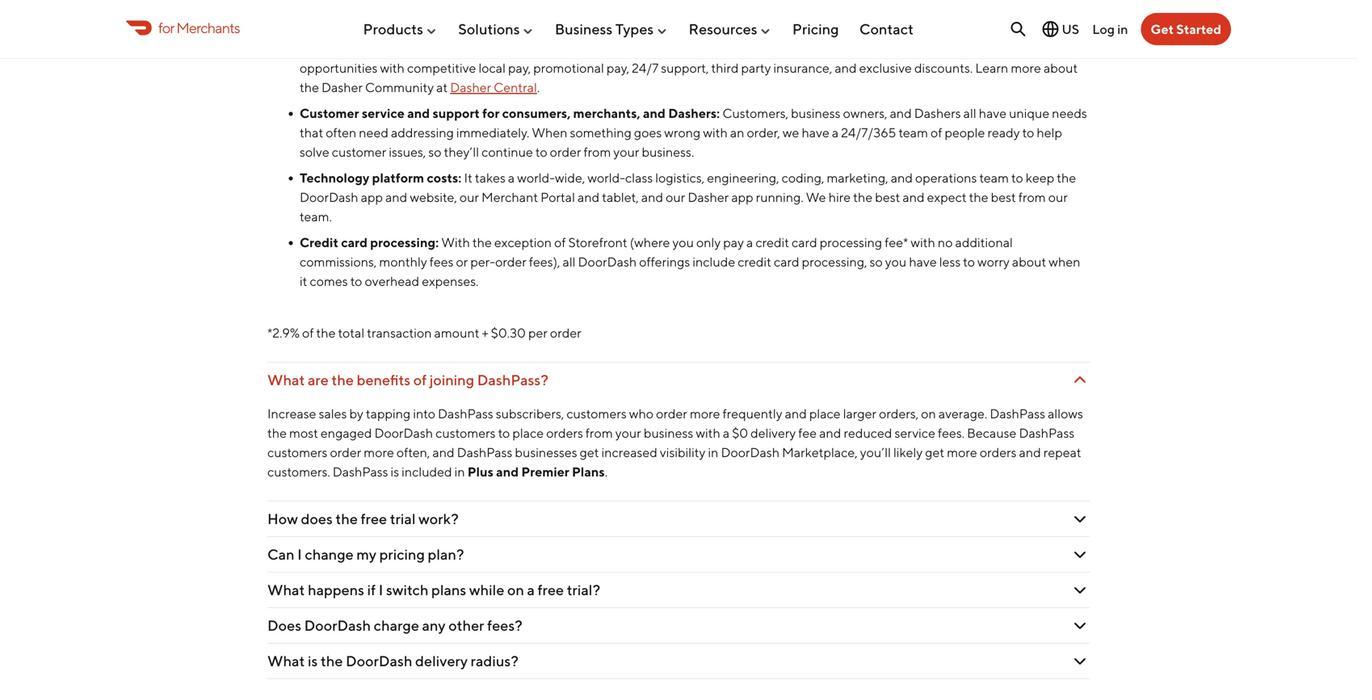 Task type: locate. For each thing, give the bounding box(es) containing it.
1 vertical spatial who
[[629, 406, 654, 421]]

2 what from the top
[[267, 581, 305, 599]]

0 vertical spatial who
[[663, 41, 688, 56]]

team
[[899, 125, 928, 140], [980, 170, 1009, 185]]

fees.
[[938, 425, 965, 441]]

2 vertical spatial from
[[586, 425, 613, 441]]

overhead
[[365, 273, 419, 289]]

your inside the customers, business owners, and dashers all have unique needs that often need addressing immediately. when something goes wrong with an order, we have a 24/7/365 team of people ready to help solve customer issues, so they'll continue to order from your business.
[[614, 144, 639, 159]]

2 best from the left
[[991, 189, 1016, 205]]

3 what from the top
[[267, 652, 305, 670]]

day.
[[915, 15, 938, 30]]

does doordash charge any other fees?
[[267, 617, 523, 634]]

class
[[625, 170, 653, 185]]

1 vertical spatial place
[[513, 425, 544, 441]]

1 vertical spatial have
[[802, 125, 830, 140]]

0 horizontal spatial by
[[349, 406, 363, 421]]

who up increased
[[629, 406, 654, 421]]

from up increased
[[586, 425, 613, 441]]

1 horizontal spatial world-
[[588, 170, 625, 185]]

flexible
[[966, 41, 1007, 56]]

we inside it takes a world-wide, world-class logistics, engineering, coding, marketing, and operations team to keep the doordash app and website, our merchant portal and tablet, and our dasher app running. we hire the best and expect the best from our team.
[[806, 189, 826, 205]]

1 vertical spatial team
[[980, 170, 1009, 185]]

being
[[465, 15, 498, 30]]

engaged
[[321, 425, 372, 441]]

help
[[1037, 125, 1062, 140]]

0 horizontal spatial every
[[724, 41, 756, 56]]

resources link
[[689, 14, 772, 44]]

support,
[[661, 60, 709, 75]]

0 horizontal spatial best
[[875, 189, 900, 205]]

2 chevron down image from the top
[[1071, 509, 1090, 529]]

more left often,
[[364, 445, 394, 460]]

$0
[[732, 425, 748, 441]]

by up exclusive
[[859, 41, 873, 56]]

business
[[555, 20, 613, 38]]

world-
[[517, 170, 555, 185], [588, 170, 625, 185]]

dashers
[[914, 105, 961, 121]]

2 horizontal spatial have
[[979, 105, 1007, 121]]

doordash inside it takes a world-wide, world-class logistics, engineering, coding, marketing, and operations team to keep the doordash app and website, our merchant portal and tablet, and our dasher app running. we hire the best and expect the best from our team.
[[300, 189, 358, 205]]

by up engaged
[[349, 406, 363, 421]]

1 horizontal spatial for
[[482, 105, 500, 121]]

1 horizontal spatial team
[[980, 170, 1009, 185]]

get up plans
[[580, 445, 599, 460]]

about inside with the exception of storefront (where you only pay a credit card processing fee* with no additional commissions, monthly fees or per-order fees), all doordash offerings include credit card processing, so you have less to worry about when it comes to overhead expenses.
[[1012, 254, 1047, 269]]

0 horizontal spatial who
[[629, 406, 654, 421]]

they'll
[[444, 144, 479, 159]]

front
[[747, 15, 775, 30]]

business inside the customers, business owners, and dashers all have unique needs that often need addressing immediately. when something goes wrong with an order, we have a 24/7/365 team of people ready to help solve customer issues, so they'll continue to order from your business.
[[791, 105, 841, 121]]

pay, down the dashers,
[[607, 60, 629, 75]]

included
[[402, 464, 452, 479]]

opportunities
[[300, 60, 378, 75]]

tablet,
[[602, 189, 639, 205]]

what up does at the bottom of the page
[[267, 581, 305, 599]]

we down coding,
[[806, 189, 826, 205]]

dashpass up plus
[[457, 445, 513, 460]]

24/7
[[632, 60, 659, 75]]

free left the 'trial?'
[[538, 581, 564, 599]]

get started button
[[1141, 13, 1231, 45]]

1 vertical spatial we
[[806, 189, 826, 205]]

best up 'additional'
[[991, 189, 1016, 205]]

every up third
[[724, 41, 756, 56]]

customers up increased
[[567, 406, 627, 421]]

1 what from the top
[[267, 371, 305, 388]]

marketplace,
[[782, 445, 858, 460]]

does
[[301, 510, 333, 527]]

1 vertical spatial for
[[482, 105, 500, 121]]

0 vertical spatial for
[[158, 19, 174, 36]]

1 vertical spatial about
[[1012, 254, 1047, 269]]

0 horizontal spatial .
[[537, 79, 540, 95]]

0 horizontal spatial free
[[361, 510, 387, 527]]

have up ready
[[979, 105, 1007, 121]]

0 horizontal spatial app
[[361, 189, 383, 205]]

on right "while"
[[507, 581, 524, 599]]

it
[[300, 273, 307, 289]]

1 horizontal spatial so
[[870, 254, 883, 269]]

about left when
[[1012, 254, 1047, 269]]

what happens if i switch plans while on a free trial?
[[267, 581, 600, 599]]

0 vertical spatial about
[[1044, 60, 1078, 75]]

on
[[501, 15, 516, 30], [921, 406, 936, 421], [507, 581, 524, 599]]

hire
[[829, 189, 851, 205]]

1 horizontal spatial service
[[895, 425, 936, 441]]

so down 'addressing'
[[429, 144, 442, 159]]

1 horizontal spatial you
[[885, 254, 907, 269]]

2 pay, from the left
[[607, 60, 629, 75]]

0 vertical spatial you
[[673, 235, 694, 250]]

running.
[[756, 189, 804, 205]]

immediately.
[[456, 125, 529, 140]]

0 vertical spatial we
[[427, 41, 448, 56]]

with inside we empower our community of dashers, who make every delivery possible, by providing them flexible earning opportunities with competitive local pay, promotional pay, 24/7 support, third party insurance, and exclusive discounts. learn more about the dasher community at
[[380, 60, 405, 75]]

2 horizontal spatial dasher
[[688, 189, 729, 205]]

team down dashers on the right
[[899, 125, 928, 140]]

about inside we empower our community of dashers, who make every delivery possible, by providing them flexible earning opportunities with competitive local pay, promotional pay, 24/7 support, third party insurance, and exclusive discounts. learn more about the dasher community at
[[1044, 60, 1078, 75]]

dasher inside we empower our community of dashers, who make every delivery possible, by providing them flexible earning opportunities with competitive local pay, promotional pay, 24/7 support, third party insurance, and exclusive discounts. learn more about the dasher community at
[[322, 79, 363, 95]]

with
[[380, 60, 405, 75], [703, 125, 728, 140], [911, 235, 936, 250], [696, 425, 721, 441]]

third
[[711, 60, 739, 75]]

more down the fees.
[[947, 445, 977, 460]]

1 vertical spatial i
[[379, 581, 383, 599]]

and right the owners,
[[890, 105, 912, 121]]

so inside with the exception of storefront (where you only pay a credit card processing fee* with no additional commissions, monthly fees or per-order fees), all doordash offerings include credit card processing, so you have less to worry about when it comes to overhead expenses.
[[870, 254, 883, 269]]

a inside it takes a world-wide, world-class logistics, engineering, coding, marketing, and operations team to keep the doordash app and website, our merchant portal and tablet, and our dasher app running. we hire the best and expect the best from our team.
[[508, 170, 515, 185]]

merchant
[[482, 189, 538, 205]]

0 vertical spatial delivery
[[758, 41, 804, 56]]

from down something on the left top
[[584, 144, 611, 159]]

to down subscribers,
[[498, 425, 510, 441]]

team.
[[300, 209, 332, 224]]

the up per-
[[473, 235, 492, 250]]

0 vertical spatial service
[[362, 105, 405, 121]]

radius?
[[471, 652, 519, 670]]

have left less
[[909, 254, 937, 269]]

doordash inside with the exception of storefront (where you only pay a credit card processing fee* with no additional commissions, monthly fees or per-order fees), all doordash offerings include credit card processing, so you have less to worry about when it comes to overhead expenses.
[[578, 254, 637, 269]]

0 vertical spatial what
[[267, 371, 305, 388]]

chevron down image for can i change my pricing plan?
[[1071, 545, 1090, 564]]

1 horizontal spatial is
[[391, 464, 399, 479]]

average.
[[939, 406, 988, 421]]

0 vertical spatial all
[[964, 105, 977, 121]]

3 chevron down image from the top
[[1071, 545, 1090, 564]]

0 horizontal spatial for
[[158, 19, 174, 36]]

0 horizontal spatial orders
[[546, 425, 583, 441]]

customers, business owners, and dashers all have unique needs that often need addressing immediately. when something goes wrong with an order, we have a 24/7/365 team of people ready to help solve customer issues, so they'll continue to order from your business.
[[300, 105, 1087, 159]]

what are the benefits of joining dashpass?
[[267, 371, 548, 388]]

a inside with the exception of storefront (where you only pay a credit card processing fee* with no additional commissions, monthly fees or per-order fees), all doordash offerings include credit card processing, so you have less to worry about when it comes to overhead expenses.
[[747, 235, 753, 250]]

business
[[682, 15, 732, 30], [791, 105, 841, 121], [644, 425, 693, 441]]

with left an
[[703, 125, 728, 140]]

2 get from the left
[[925, 445, 945, 460]]

chevron down image for what are the benefits of joining dashpass?
[[1071, 370, 1090, 390]]

a left 24/7/365
[[832, 125, 839, 140]]

credit down the pay
[[738, 254, 772, 269]]

1 horizontal spatial best
[[991, 189, 1016, 205]]

2 vertical spatial business
[[644, 425, 693, 441]]

doordash down technology
[[300, 189, 358, 205]]

and down class
[[641, 189, 663, 205]]

with up community
[[380, 60, 405, 75]]

1 horizontal spatial i
[[379, 581, 383, 599]]

so down processing
[[870, 254, 883, 269]]

best down marketing,
[[875, 189, 900, 205]]

1 vertical spatial .
[[605, 464, 608, 479]]

0 horizontal spatial team
[[899, 125, 928, 140]]

advertising and marketing : being on the doordash app puts your business in front of new customers every day.
[[300, 15, 938, 30]]

to down commissions,
[[350, 273, 362, 289]]

switch
[[386, 581, 429, 599]]

from inside the customers, business owners, and dashers all have unique needs that often need addressing immediately. when something goes wrong with an order, we have a 24/7/365 team of people ready to help solve customer issues, so they'll continue to order from your business.
[[584, 144, 611, 159]]

our down 'keep'
[[1049, 189, 1068, 205]]

. down increased
[[605, 464, 608, 479]]

sales
[[319, 406, 347, 421]]

to inside it takes a world-wide, world-class logistics, engineering, coding, marketing, and operations team to keep the doordash app and website, our merchant portal and tablet, and our dasher app running. we hire the best and expect the best from our team.
[[1012, 170, 1024, 185]]

place up the fee
[[809, 406, 841, 421]]

every inside we empower our community of dashers, who make every delivery possible, by providing them flexible earning opportunities with competitive local pay, promotional pay, 24/7 support, third party insurance, and exclusive discounts. learn more about the dasher community at
[[724, 41, 756, 56]]

0 horizontal spatial have
[[802, 125, 830, 140]]

from down 'keep'
[[1019, 189, 1046, 205]]

and left the expect
[[903, 189, 925, 205]]

our down the solutions
[[507, 41, 527, 56]]

from inside it takes a world-wide, world-class logistics, engineering, coding, marketing, and operations team to keep the doordash app and website, our merchant portal and tablet, and our dasher app running. we hire the best and expect the best from our team.
[[1019, 189, 1046, 205]]

in right visibility
[[708, 445, 719, 460]]

1 vertical spatial you
[[885, 254, 907, 269]]

your up increased
[[616, 425, 641, 441]]

started
[[1177, 21, 1222, 37]]

order down when
[[550, 144, 581, 159]]

trial
[[390, 510, 416, 527]]

what for what happens if i switch plans while on a free trial?
[[267, 581, 305, 599]]

people
[[945, 125, 985, 140]]

1 vertical spatial your
[[614, 144, 639, 159]]

with inside the customers, business owners, and dashers all have unique needs that often need addressing immediately. when something goes wrong with an order, we have a 24/7/365 team of people ready to help solve customer issues, so they'll continue to order from your business.
[[703, 125, 728, 140]]

chevron down image
[[1071, 370, 1090, 390], [1071, 509, 1090, 529], [1071, 545, 1090, 564], [1071, 580, 1090, 600], [1071, 616, 1090, 635], [1071, 651, 1090, 671]]

dashpass down engaged
[[333, 464, 388, 479]]

1 vertical spatial from
[[1019, 189, 1046, 205]]

more down earning
[[1011, 60, 1041, 75]]

you down fee*
[[885, 254, 907, 269]]

0 horizontal spatial all
[[563, 254, 576, 269]]

dasher down opportunities
[[322, 79, 363, 95]]

0 vertical spatial team
[[899, 125, 928, 140]]

1 horizontal spatial all
[[964, 105, 977, 121]]

pay, up "central"
[[508, 60, 531, 75]]

1 vertical spatial free
[[538, 581, 564, 599]]

0 horizontal spatial pay,
[[508, 60, 531, 75]]

0 horizontal spatial service
[[362, 105, 405, 121]]

of down dashers on the right
[[931, 125, 942, 140]]

that
[[300, 125, 323, 140]]

5 chevron down image from the top
[[1071, 616, 1090, 635]]

total
[[338, 325, 365, 340]]

and up marketplace,
[[819, 425, 841, 441]]

or
[[456, 254, 468, 269]]

only
[[696, 235, 721, 250]]

more
[[1011, 60, 1041, 75], [690, 406, 720, 421], [364, 445, 394, 460], [947, 445, 977, 460]]

delivery inside increase sales by tapping into dashpass subscribers, customers who order more frequently and place larger orders, on average. dashpass allows the most engaged doordash customers to place orders from your business with a $0 delivery fee and reduced service fees. because dashpass customers order more often, and dashpass businesses get increased visibility in doordash marketplace, you'll likely get more orders and repeat customers. dashpass is included in
[[751, 425, 796, 441]]

who up support,
[[663, 41, 688, 56]]

1 horizontal spatial we
[[806, 189, 826, 205]]

and inside the customers, business owners, and dashers all have unique needs that often need addressing immediately. when something goes wrong with an order, we have a 24/7/365 team of people ready to help solve customer issues, so they'll continue to order from your business.
[[890, 105, 912, 121]]

0 horizontal spatial so
[[429, 144, 442, 159]]

2 vertical spatial your
[[616, 425, 641, 441]]

on right orders,
[[921, 406, 936, 421]]

orders up businesses
[[546, 425, 583, 441]]

your up class
[[614, 144, 639, 159]]

2 vertical spatial have
[[909, 254, 937, 269]]

1 horizontal spatial orders
[[980, 445, 1017, 460]]

6 chevron down image from the top
[[1071, 651, 1090, 671]]

app down technology platform costs:
[[361, 189, 383, 205]]

0 vertical spatial by
[[859, 41, 873, 56]]

0 vertical spatial from
[[584, 144, 611, 159]]

1 horizontal spatial pay,
[[607, 60, 629, 75]]

to inside increase sales by tapping into dashpass subscribers, customers who order more frequently and place larger orders, on average. dashpass allows the most engaged doordash customers to place orders from your business with a $0 delivery fee and reduced service fees. because dashpass customers order more often, and dashpass businesses get increased visibility in doordash marketplace, you'll likely get more orders and repeat customers. dashpass is included in
[[498, 425, 510, 441]]

1 vertical spatial is
[[308, 652, 318, 670]]

goes
[[634, 125, 662, 140]]

with up visibility
[[696, 425, 721, 441]]

so
[[429, 144, 442, 159], [870, 254, 883, 269]]

you left only
[[673, 235, 694, 250]]

delivery up insurance,
[[758, 41, 804, 56]]

4 chevron down image from the top
[[1071, 580, 1090, 600]]

customers up customers.
[[267, 445, 328, 460]]

customers up plus
[[436, 425, 496, 441]]

and up included
[[433, 445, 455, 460]]

allows
[[1048, 406, 1083, 421]]

world- up portal
[[517, 170, 555, 185]]

0 vertical spatial .
[[537, 79, 540, 95]]

1 horizontal spatial by
[[859, 41, 873, 56]]

1 vertical spatial by
[[349, 406, 363, 421]]

1 vertical spatial service
[[895, 425, 936, 441]]

1 vertical spatial business
[[791, 105, 841, 121]]

them
[[932, 41, 963, 56]]

by inside increase sales by tapping into dashpass subscribers, customers who order more frequently and place larger orders, on average. dashpass allows the most engaged doordash customers to place orders from your business with a $0 delivery fee and reduced service fees. because dashpass customers order more often, and dashpass businesses get increased visibility in doordash marketplace, you'll likely get more orders and repeat customers. dashpass is included in
[[349, 406, 363, 421]]

the inside with the exception of storefront (where you only pay a credit card processing fee* with no additional commissions, monthly fees or per-order fees), all doordash offerings include credit card processing, so you have less to worry about when it comes to overhead expenses.
[[473, 235, 492, 250]]

possible,
[[806, 41, 856, 56]]

business up visibility
[[644, 425, 693, 441]]

chevron down image for what is the doordash delivery radius?
[[1071, 651, 1090, 671]]

dashpass?
[[477, 371, 548, 388]]

0 vertical spatial i
[[297, 546, 302, 563]]

get
[[1151, 21, 1174, 37]]

products
[[363, 20, 423, 38]]

for up immediately.
[[482, 105, 500, 121]]

dashpass down joining
[[438, 406, 493, 421]]

is down happens
[[308, 652, 318, 670]]

0 horizontal spatial world-
[[517, 170, 555, 185]]

1 vertical spatial every
[[724, 41, 756, 56]]

fees),
[[529, 254, 560, 269]]

the right 'keep'
[[1057, 170, 1076, 185]]

1 vertical spatial orders
[[980, 445, 1017, 460]]

of down business types on the top left of page
[[597, 41, 609, 56]]

amount
[[434, 325, 480, 340]]

often
[[326, 125, 357, 140]]

service
[[362, 105, 405, 121], [895, 425, 936, 441]]

1 vertical spatial delivery
[[751, 425, 796, 441]]

dashpass up repeat
[[1019, 425, 1075, 441]]

0 vertical spatial on
[[501, 15, 516, 30]]

0 horizontal spatial get
[[580, 445, 599, 460]]

a inside increase sales by tapping into dashpass subscribers, customers who order more frequently and place larger orders, on average. dashpass allows the most engaged doordash customers to place orders from your business with a $0 delivery fee and reduced service fees. because dashpass customers order more often, and dashpass businesses get increased visibility in doordash marketplace, you'll likely get more orders and repeat customers. dashpass is included in
[[723, 425, 730, 441]]

1 vertical spatial so
[[870, 254, 883, 269]]

0 vertical spatial every
[[881, 15, 912, 30]]

+
[[482, 325, 489, 340]]

app down engineering,
[[731, 189, 754, 205]]

0 horizontal spatial place
[[513, 425, 544, 441]]

your right puts
[[654, 15, 680, 30]]

about down earning
[[1044, 60, 1078, 75]]

likely
[[894, 445, 923, 460]]

chevron down image for what happens if i switch plans while on a free trial?
[[1071, 580, 1090, 600]]

of
[[778, 15, 789, 30], [597, 41, 609, 56], [931, 125, 942, 140], [554, 235, 566, 250], [302, 325, 314, 340], [413, 371, 427, 388]]

. up the consumers,
[[537, 79, 540, 95]]

2 vertical spatial what
[[267, 652, 305, 670]]

exclusive
[[859, 60, 912, 75]]

dasher
[[322, 79, 363, 95], [450, 79, 491, 95], [688, 189, 729, 205]]

orders down "because"
[[980, 445, 1017, 460]]

of inside the customers, business owners, and dashers all have unique needs that often need addressing immediately. when something goes wrong with an order, we have a 24/7/365 team of people ready to help solve customer issues, so they'll continue to order from your business.
[[931, 125, 942, 140]]

what for what are the benefits of joining dashpass?
[[267, 371, 305, 388]]

1 world- from the left
[[517, 170, 555, 185]]

new
[[792, 15, 816, 30]]

what down does at the bottom of the page
[[267, 652, 305, 670]]

0 vertical spatial orders
[[546, 425, 583, 441]]

1 vertical spatial all
[[563, 254, 576, 269]]

at
[[436, 79, 448, 95]]

to left 'keep'
[[1012, 170, 1024, 185]]

most
[[289, 425, 318, 441]]

service up need
[[362, 105, 405, 121]]

1 horizontal spatial free
[[538, 581, 564, 599]]

website,
[[410, 189, 457, 205]]

order right per
[[550, 325, 582, 340]]

1 vertical spatial on
[[921, 406, 936, 421]]

the inside increase sales by tapping into dashpass subscribers, customers who order more frequently and place larger orders, on average. dashpass allows the most engaged doordash customers to place orders from your business with a $0 delivery fee and reduced service fees. because dashpass customers order more often, and dashpass businesses get increased visibility in doordash marketplace, you'll likely get more orders and repeat customers. dashpass is included in
[[267, 425, 287, 441]]

empower
[[450, 41, 505, 56]]

0 vertical spatial place
[[809, 406, 841, 421]]

0 vertical spatial so
[[429, 144, 442, 159]]

types
[[616, 20, 654, 38]]

credit right the pay
[[756, 235, 789, 250]]

with inside increase sales by tapping into dashpass subscribers, customers who order more frequently and place larger orders, on average. dashpass allows the most engaged doordash customers to place orders from your business with a $0 delivery fee and reduced service fees. because dashpass customers order more often, and dashpass businesses get increased visibility in doordash marketplace, you'll likely get more orders and repeat customers. dashpass is included in
[[696, 425, 721, 441]]

need
[[359, 125, 389, 140]]

place
[[809, 406, 841, 421], [513, 425, 544, 441]]

fees?
[[487, 617, 523, 634]]

1 horizontal spatial have
[[909, 254, 937, 269]]

plus and premier plans .
[[468, 464, 610, 479]]

1 chevron down image from the top
[[1071, 370, 1090, 390]]

unique
[[1009, 105, 1050, 121]]

a right the pay
[[747, 235, 753, 250]]

increase sales by tapping into dashpass subscribers, customers who order more frequently and place larger orders, on average. dashpass allows the most engaged doordash customers to place orders from your business with a $0 delivery fee and reduced service fees. because dashpass customers order more often, and dashpass businesses get increased visibility in doordash marketplace, you'll likely get more orders and repeat customers. dashpass is included in
[[267, 406, 1083, 479]]

your inside increase sales by tapping into dashpass subscribers, customers who order more frequently and place larger orders, on average. dashpass allows the most engaged doordash customers to place orders from your business with a $0 delivery fee and reduced service fees. because dashpass customers order more often, and dashpass businesses get increased visibility in doordash marketplace, you'll likely get more orders and repeat customers. dashpass is included in
[[616, 425, 641, 441]]

processing
[[820, 235, 882, 250]]

and
[[372, 15, 395, 30], [835, 60, 857, 75], [407, 105, 430, 121], [643, 105, 666, 121], [890, 105, 912, 121], [891, 170, 913, 185], [385, 189, 407, 205], [578, 189, 600, 205], [641, 189, 663, 205], [903, 189, 925, 205], [785, 406, 807, 421], [819, 425, 841, 441], [433, 445, 455, 460], [1019, 445, 1041, 460], [496, 464, 519, 479]]

2 world- from the left
[[588, 170, 625, 185]]

delivery down any
[[415, 652, 468, 670]]

1 horizontal spatial who
[[663, 41, 688, 56]]

1 horizontal spatial every
[[881, 15, 912, 30]]

log in
[[1093, 21, 1128, 37]]

business up we
[[791, 105, 841, 121]]

how does the free trial work?
[[267, 510, 459, 527]]

all inside with the exception of storefront (where you only pay a credit card processing fee* with no additional commissions, monthly fees or per-order fees), all doordash offerings include credit card processing, so you have less to worry about when it comes to overhead expenses.
[[563, 254, 576, 269]]

our down it
[[460, 189, 479, 205]]

0 horizontal spatial dasher
[[322, 79, 363, 95]]



Task type: vqa. For each thing, say whether or not it's contained in the screenshot.


Task type: describe. For each thing, give the bounding box(es) containing it.
solve
[[300, 144, 329, 159]]

make
[[690, 41, 722, 56]]

of left joining
[[413, 371, 427, 388]]

0 horizontal spatial is
[[308, 652, 318, 670]]

so inside the customers, business owners, and dashers all have unique needs that often need addressing immediately. when something goes wrong with an order, we have a 24/7/365 team of people ready to help solve customer issues, so they'll continue to order from your business.
[[429, 144, 442, 159]]

the down marketing,
[[853, 189, 873, 205]]

order inside the customers, business owners, and dashers all have unique needs that often need addressing immediately. when something goes wrong with an order, we have a 24/7/365 team of people ready to help solve customer issues, so they'll continue to order from your business.
[[550, 144, 581, 159]]

0 horizontal spatial you
[[673, 235, 694, 250]]

in right log
[[1118, 21, 1128, 37]]

in left plus
[[455, 464, 465, 479]]

central
[[494, 79, 537, 95]]

an
[[730, 125, 745, 140]]

is inside increase sales by tapping into dashpass subscribers, customers who order more frequently and place larger orders, on average. dashpass allows the most engaged doordash customers to place orders from your business with a $0 delivery fee and reduced service fees. because dashpass customers order more often, and dashpass businesses get increased visibility in doordash marketplace, you'll likely get more orders and repeat customers. dashpass is included in
[[391, 464, 399, 479]]

1 pay, from the left
[[508, 60, 531, 75]]

to down unique
[[1023, 125, 1035, 140]]

discounts.
[[915, 60, 973, 75]]

who inside we empower our community of dashers, who make every delivery possible, by providing them flexible earning opportunities with competitive local pay, promotional pay, 24/7 support, third party insurance, and exclusive discounts. learn more about the dasher community at
[[663, 41, 688, 56]]

credit
[[300, 235, 338, 250]]

are
[[308, 371, 329, 388]]

on inside increase sales by tapping into dashpass subscribers, customers who order more frequently and place larger orders, on average. dashpass allows the most engaged doordash customers to place orders from your business with a $0 delivery fee and reduced service fees. because dashpass customers order more often, and dashpass businesses get increased visibility in doordash marketplace, you'll likely get more orders and repeat customers. dashpass is included in
[[921, 406, 936, 421]]

contact
[[860, 20, 914, 38]]

portal
[[541, 189, 575, 205]]

solutions link
[[458, 14, 535, 44]]

from inside increase sales by tapping into dashpass subscribers, customers who order more frequently and place larger orders, on average. dashpass allows the most engaged doordash customers to place orders from your business with a $0 delivery fee and reduced service fees. because dashpass customers order more often, and dashpass businesses get increased visibility in doordash marketplace, you'll likely get more orders and repeat customers. dashpass is included in
[[586, 425, 613, 441]]

products link
[[363, 14, 438, 44]]

and up the fee
[[785, 406, 807, 421]]

increase
[[267, 406, 316, 421]]

24/7/365
[[841, 125, 896, 140]]

log
[[1093, 21, 1115, 37]]

the right the expect
[[969, 189, 989, 205]]

the up community
[[518, 15, 538, 30]]

1 horizontal spatial dasher
[[450, 79, 491, 95]]

owners,
[[843, 105, 888, 121]]

puts
[[626, 15, 651, 30]]

it
[[464, 170, 473, 185]]

often,
[[397, 445, 430, 460]]

addressing
[[391, 125, 454, 140]]

expect
[[927, 189, 967, 205]]

*2.9%
[[267, 325, 300, 340]]

trial?
[[567, 581, 600, 599]]

all inside the customers, business owners, and dashers all have unique needs that often need addressing immediately. when something goes wrong with an order, we have a 24/7/365 team of people ready to help solve customer issues, so they'll continue to order from your business.
[[964, 105, 977, 121]]

team inside the customers, business owners, and dashers all have unique needs that often need addressing immediately. when something goes wrong with an order, we have a 24/7/365 team of people ready to help solve customer issues, so they'll continue to order from your business.
[[899, 125, 928, 140]]

our inside we empower our community of dashers, who make every delivery possible, by providing them flexible earning opportunities with competitive local pay, promotional pay, 24/7 support, third party insurance, and exclusive discounts. learn more about the dasher community at
[[507, 41, 527, 56]]

storefront
[[568, 235, 628, 250]]

business types
[[555, 20, 654, 38]]

order down engaged
[[330, 445, 361, 460]]

dasher inside it takes a world-wide, world-class logistics, engineering, coding, marketing, and operations team to keep the doordash app and website, our merchant portal and tablet, and our dasher app running. we hire the best and expect the best from our team.
[[688, 189, 729, 205]]

because
[[967, 425, 1017, 441]]

support
[[433, 105, 480, 121]]

marketing,
[[827, 170, 889, 185]]

order up visibility
[[656, 406, 688, 421]]

2 horizontal spatial app
[[731, 189, 754, 205]]

customer
[[332, 144, 386, 159]]

dashpass up "because"
[[990, 406, 1046, 421]]

into
[[413, 406, 436, 421]]

globe line image
[[1041, 19, 1060, 39]]

plan?
[[428, 546, 464, 563]]

the left total
[[316, 325, 336, 340]]

increased
[[602, 445, 658, 460]]

processing,
[[802, 254, 867, 269]]

plans
[[431, 581, 466, 599]]

solutions
[[458, 20, 520, 38]]

logistics,
[[655, 170, 705, 185]]

change
[[305, 546, 354, 563]]

monthly
[[379, 254, 427, 269]]

and up "goes"
[[643, 105, 666, 121]]

card up processing,
[[792, 235, 817, 250]]

from for best
[[1019, 189, 1046, 205]]

merchants,
[[573, 105, 640, 121]]

fee*
[[885, 235, 908, 250]]

we empower our community of dashers, who make every delivery possible, by providing them flexible earning opportunities with competitive local pay, promotional pay, 24/7 support, third party insurance, and exclusive discounts. learn more about the dasher community at
[[300, 41, 1078, 95]]

service inside increase sales by tapping into dashpass subscribers, customers who order more frequently and place larger orders, on average. dashpass allows the most engaged doordash customers to place orders from your business with a $0 delivery fee and reduced service fees. because dashpass customers order more often, and dashpass businesses get increased visibility in doordash marketplace, you'll likely get more orders and repeat customers. dashpass is included in
[[895, 425, 936, 441]]

with
[[441, 235, 470, 250]]

chevron down image for does doordash charge any other fees?
[[1071, 616, 1090, 635]]

customer
[[300, 105, 359, 121]]

insurance,
[[774, 60, 833, 75]]

fee
[[799, 425, 817, 441]]

2 vertical spatial delivery
[[415, 652, 468, 670]]

and down wide,
[[578, 189, 600, 205]]

to right less
[[963, 254, 975, 269]]

of inside with the exception of storefront (where you only pay a credit card processing fee* with no additional commissions, monthly fees or per-order fees), all doordash offerings include credit card processing, so you have less to worry about when it comes to overhead expenses.
[[554, 235, 566, 250]]

larger
[[843, 406, 877, 421]]

and down the platform
[[385, 189, 407, 205]]

1 horizontal spatial app
[[601, 15, 623, 30]]

log in link
[[1093, 21, 1128, 37]]

pricing link
[[793, 14, 839, 44]]

the right does
[[336, 510, 358, 527]]

doordash down does doordash charge any other fees?
[[346, 652, 412, 670]]

1 get from the left
[[580, 445, 599, 460]]

and right marketing,
[[891, 170, 913, 185]]

of inside we empower our community of dashers, who make every delivery possible, by providing them flexible earning opportunities with competitive local pay, promotional pay, 24/7 support, third party insurance, and exclusive discounts. learn more about the dasher community at
[[597, 41, 609, 56]]

0 horizontal spatial i
[[297, 546, 302, 563]]

of right '*2.9%'
[[302, 325, 314, 340]]

can
[[267, 546, 295, 563]]

(where
[[630, 235, 670, 250]]

additional
[[955, 235, 1013, 250]]

2 vertical spatial on
[[507, 581, 524, 599]]

my
[[357, 546, 377, 563]]

credit card processing:
[[300, 235, 441, 250]]

and right plus
[[496, 464, 519, 479]]

have inside with the exception of storefront (where you only pay a credit card processing fee* with no additional commissions, monthly fees or per-order fees), all doordash offerings include credit card processing, so you have less to worry about when it comes to overhead expenses.
[[909, 254, 937, 269]]

0 vertical spatial business
[[682, 15, 732, 30]]

the right are at the bottom left of page
[[332, 371, 354, 388]]

and left repeat
[[1019, 445, 1041, 460]]

reduced
[[844, 425, 892, 441]]

business inside increase sales by tapping into dashpass subscribers, customers who order more frequently and place larger orders, on average. dashpass allows the most engaged doordash customers to place orders from your business with a $0 delivery fee and reduced service fees. because dashpass customers order more often, and dashpass businesses get increased visibility in doordash marketplace, you'll likely get more orders and repeat customers. dashpass is included in
[[644, 425, 693, 441]]

keep
[[1026, 170, 1055, 185]]

per-
[[471, 254, 495, 269]]

providing
[[875, 41, 930, 56]]

doordash down $0
[[721, 445, 780, 460]]

more inside we empower our community of dashers, who make every delivery possible, by providing them flexible earning opportunities with competitive local pay, promotional pay, 24/7 support, third party insurance, and exclusive discounts. learn more about the dasher community at
[[1011, 60, 1041, 75]]

when
[[1049, 254, 1081, 269]]

customers up 'possible,'
[[818, 15, 879, 30]]

and up 'addressing'
[[407, 105, 430, 121]]

1 vertical spatial credit
[[738, 254, 772, 269]]

0 vertical spatial credit
[[756, 235, 789, 250]]

with the exception of storefront (where you only pay a credit card processing fee* with no additional commissions, monthly fees or per-order fees), all doordash offerings include credit card processing, so you have less to worry about when it comes to overhead expenses.
[[300, 235, 1081, 289]]

from for order
[[584, 144, 611, 159]]

0 vertical spatial free
[[361, 510, 387, 527]]

a inside the customers, business owners, and dashers all have unique needs that often need addressing immediately. when something goes wrong with an order, we have a 24/7/365 team of people ready to help solve customer issues, so they'll continue to order from your business.
[[832, 125, 839, 140]]

we inside we empower our community of dashers, who make every delivery possible, by providing them flexible earning opportunities with competitive local pay, promotional pay, 24/7 support, third party insurance, and exclusive discounts. learn more about the dasher community at
[[427, 41, 448, 56]]

doordash down happens
[[304, 617, 371, 634]]

takes
[[475, 170, 506, 185]]

does
[[267, 617, 301, 634]]

by inside we empower our community of dashers, who make every delivery possible, by providing them flexible earning opportunities with competitive local pay, promotional pay, 24/7 support, third party insurance, and exclusive discounts. learn more about the dasher community at
[[859, 41, 873, 56]]

dashers,
[[611, 41, 661, 56]]

team inside it takes a world-wide, world-class logistics, engineering, coding, marketing, and operations team to keep the doordash app and website, our merchant portal and tablet, and our dasher app running. we hire the best and expect the best from our team.
[[980, 170, 1009, 185]]

1 horizontal spatial .
[[605, 464, 608, 479]]

frequently
[[723, 406, 783, 421]]

resources
[[689, 20, 758, 38]]

more up visibility
[[690, 406, 720, 421]]

to down when
[[536, 144, 548, 159]]

we
[[783, 125, 799, 140]]

1 horizontal spatial place
[[809, 406, 841, 421]]

a right "while"
[[527, 581, 535, 599]]

technology
[[300, 170, 370, 185]]

and left marketing
[[372, 15, 395, 30]]

consumers,
[[502, 105, 571, 121]]

costs:
[[427, 170, 462, 185]]

the inside we empower our community of dashers, who make every delivery possible, by providing them flexible earning opportunities with competitive local pay, promotional pay, 24/7 support, third party insurance, and exclusive discounts. learn more about the dasher community at
[[300, 79, 319, 95]]

0 vertical spatial your
[[654, 15, 680, 30]]

plans
[[572, 464, 605, 479]]

exception
[[494, 235, 552, 250]]

the down happens
[[321, 652, 343, 670]]

charge
[[374, 617, 419, 634]]

card left processing,
[[774, 254, 800, 269]]

order,
[[747, 125, 780, 140]]

promotional
[[533, 60, 604, 75]]

pay
[[723, 235, 744, 250]]

doordash up community
[[540, 15, 599, 30]]

chevron down image for how does the free trial work?
[[1071, 509, 1090, 529]]

doordash up often,
[[374, 425, 433, 441]]

delivery inside we empower our community of dashers, who make every delivery possible, by providing them flexible earning opportunities with competitive local pay, promotional pay, 24/7 support, third party insurance, and exclusive discounts. learn more about the dasher community at
[[758, 41, 804, 56]]

of left the new
[[778, 15, 789, 30]]

order inside with the exception of storefront (where you only pay a credit card processing fee* with no additional commissions, monthly fees or per-order fees), all doordash offerings include credit card processing, so you have less to worry about when it comes to overhead expenses.
[[495, 254, 527, 269]]

0 vertical spatial have
[[979, 105, 1007, 121]]

our down logistics,
[[666, 189, 685, 205]]

in left the 'front'
[[734, 15, 745, 30]]

1 best from the left
[[875, 189, 900, 205]]

who inside increase sales by tapping into dashpass subscribers, customers who order more frequently and place larger orders, on average. dashpass allows the most engaged doordash customers to place orders from your business with a $0 delivery fee and reduced service fees. because dashpass customers order more often, and dashpass businesses get increased visibility in doordash marketplace, you'll likely get more orders and repeat customers. dashpass is included in
[[629, 406, 654, 421]]

wide,
[[555, 170, 585, 185]]

dashers:
[[668, 105, 720, 121]]

card up commissions,
[[341, 235, 368, 250]]

other
[[449, 617, 484, 634]]

with inside with the exception of storefront (where you only pay a credit card processing fee* with no additional commissions, monthly fees or per-order fees), all doordash offerings include credit card processing, so you have less to worry about when it comes to overhead expenses.
[[911, 235, 936, 250]]

and inside we empower our community of dashers, who make every delivery possible, by providing them flexible earning opportunities with competitive local pay, promotional pay, 24/7 support, third party insurance, and exclusive discounts. learn more about the dasher community at
[[835, 60, 857, 75]]

$0.30
[[491, 325, 526, 340]]

what for what is the doordash delivery radius?
[[267, 652, 305, 670]]

get started
[[1151, 21, 1222, 37]]



